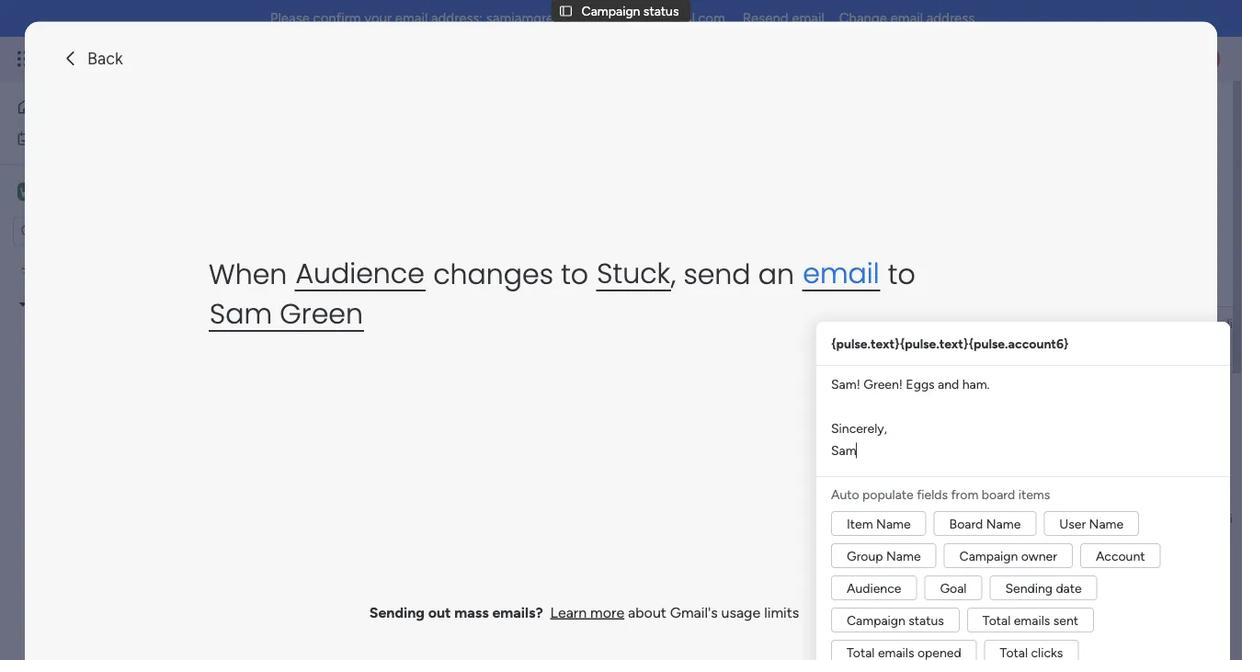 Task type: describe. For each thing, give the bounding box(es) containing it.
when
[[209, 255, 287, 293]]

sending for sending date
[[1005, 580, 1053, 596]]

Few tips to help you make the most of this template :) field
[[312, 276, 773, 300]]

sam
[[210, 294, 272, 333]]

gmail's
[[670, 604, 718, 621]]

2 audience field from the top
[[857, 508, 920, 528]]

sending out mass emails? learn more about gmail's usage limits
[[369, 604, 799, 621]]

please
[[270, 10, 310, 27]]

my
[[40, 131, 58, 146]]

audience inside the 'when audience changes to stuck , send an email to sam green'
[[296, 254, 425, 292]]

address
[[926, 10, 975, 27]]

learn
[[550, 604, 587, 621]]

emails?
[[492, 604, 543, 621]]

emails
[[1014, 612, 1050, 628]]

2 horizontal spatial to
[[888, 255, 915, 293]]

name for item name
[[876, 516, 911, 531]]

few
[[316, 276, 349, 299]]

resend email link
[[743, 10, 824, 27]]

learn more link
[[550, 604, 624, 621]]

fields
[[917, 486, 948, 502]]

email right the your on the top left
[[395, 10, 428, 27]]

campaign ideas and requests, main board element
[[0, 351, 234, 382]]

about
[[628, 604, 666, 621]]

back button
[[54, 44, 130, 73]]

1 horizontal spatial to
[[561, 255, 589, 293]]

to
[[1115, 604, 1131, 621]]

auto
[[831, 486, 859, 502]]

changes
[[433, 255, 553, 293]]

account
[[1096, 548, 1145, 564]]

item name
[[847, 516, 911, 531]]

owner
[[1021, 548, 1057, 564]]

2 vertical spatial campaign
[[847, 612, 905, 628]]

home button
[[11, 92, 198, 121]]

2 vertical spatial goal
[[940, 580, 967, 596]]

the
[[539, 276, 567, 299]]

most
[[571, 276, 614, 299]]

Type your subject text field
[[816, 322, 1230, 366]]

0 vertical spatial status
[[643, 3, 679, 19]]

caret down image
[[19, 298, 27, 311]]

to inside few tips to help you make the most of this template :) field
[[389, 276, 406, 299]]

goal for 2nd goal field from the bottom of the page
[[1034, 315, 1060, 331]]

1 vertical spatial campaign
[[959, 548, 1018, 564]]

total emails sent
[[983, 612, 1078, 628]]

resend
[[743, 10, 788, 27]]

mass
[[454, 604, 489, 621]]

1 vertical spatial status
[[909, 612, 944, 628]]

date
[[1056, 580, 1082, 596]]

1 horizontal spatial campaign status
[[847, 612, 944, 628]]

usage
[[721, 604, 761, 621]]

you
[[451, 276, 482, 299]]

email right resend
[[792, 10, 824, 27]]

populate
[[862, 486, 914, 502]]

user name
[[1059, 516, 1124, 531]]

resend email
[[743, 10, 824, 27]]



Task type: locate. For each thing, give the bounding box(es) containing it.
campaign owner
[[959, 548, 1057, 564]]

2 horizontal spatial campaign
[[959, 548, 1018, 564]]

of
[[619, 276, 635, 299]]

0 horizontal spatial to
[[389, 276, 406, 299]]

list box
[[0, 254, 234, 631]]

,
[[671, 255, 676, 293]]

1 goal field from the top
[[1029, 313, 1065, 333]]

this
[[639, 276, 670, 299]]

1 vertical spatial goal
[[1034, 510, 1060, 526]]

change
[[839, 10, 887, 27]]

1 vertical spatial goal field
[[1029, 508, 1065, 528]]

sent
[[1053, 612, 1078, 628]]

0 horizontal spatial campaign status
[[582, 3, 679, 19]]

auto populate fields from board items
[[831, 486, 1050, 502]]

my work
[[40, 131, 89, 146]]

status
[[643, 3, 679, 19], [909, 612, 944, 628]]

from
[[951, 486, 979, 502]]

name for user name
[[1089, 516, 1124, 531]]

Audience field
[[857, 313, 920, 333], [857, 508, 920, 528]]

board
[[982, 486, 1015, 502]]

1 horizontal spatial sending
[[1005, 580, 1053, 596]]

board right to
[[1135, 604, 1173, 621]]

out
[[428, 604, 451, 621]]

confirm
[[313, 10, 361, 27]]

2 goal field from the top
[[1029, 508, 1065, 528]]

email right change
[[891, 10, 923, 27]]

1 vertical spatial sending
[[369, 604, 425, 621]]

name for board name
[[986, 516, 1021, 531]]

email right an
[[803, 254, 879, 292]]

0 horizontal spatial board
[[949, 516, 983, 531]]

select product image
[[17, 50, 35, 68]]

:)
[[756, 276, 768, 299]]

sending for sending out mass emails? learn more about gmail's usage limits
[[369, 604, 425, 621]]

0 vertical spatial sending
[[1005, 580, 1053, 596]]

name right user
[[1089, 516, 1124, 531]]

1 horizontal spatial board
[[1135, 604, 1173, 621]]

1 horizontal spatial status
[[909, 612, 944, 628]]

goal for first goal field from the bottom of the page
[[1034, 510, 1060, 526]]

board
[[949, 516, 983, 531], [1135, 604, 1173, 621]]

samiamgreeneggsnham27@gmail.com
[[486, 10, 725, 27]]

0 vertical spatial campaign status
[[582, 3, 679, 19]]

0 vertical spatial campaign
[[582, 3, 640, 19]]

2 workspace image from the left
[[20, 182, 33, 202]]

0 horizontal spatial sending
[[369, 604, 425, 621]]

green
[[280, 294, 363, 333]]

board name
[[949, 516, 1021, 531]]

0 horizontal spatial status
[[643, 3, 679, 19]]

campaign
[[582, 3, 640, 19], [959, 548, 1018, 564], [847, 612, 905, 628]]

0 vertical spatial audience field
[[857, 313, 920, 333]]

0 vertical spatial board
[[949, 516, 983, 531]]

1 vertical spatial audience field
[[857, 508, 920, 528]]

group name
[[847, 548, 921, 564]]

1 audience field from the top
[[857, 313, 920, 333]]

few tips to help you make the most of this template :)
[[316, 276, 768, 299]]

board inside add to board button
[[1135, 604, 1173, 621]]

to
[[561, 255, 589, 293], [888, 255, 915, 293], [389, 276, 406, 299]]

limits
[[764, 604, 799, 621]]

an
[[758, 255, 794, 293]]

1 vertical spatial campaign status
[[847, 612, 944, 628]]

name right group
[[886, 548, 921, 564]]

name for group name
[[886, 548, 921, 564]]

change email address link
[[839, 10, 975, 27]]

when audience changes to stuck , send an email to sam green
[[209, 254, 915, 333]]

sending left out
[[369, 604, 425, 621]]

board down from
[[949, 516, 983, 531]]

1 horizontal spatial campaign
[[847, 612, 905, 628]]

monday button
[[48, 35, 293, 83]]

name down 'board'
[[986, 516, 1021, 531]]

please confirm your email address: samiamgreeneggsnham27@gmail.com
[[270, 10, 725, 27]]

user
[[1059, 516, 1086, 531]]

email inside the 'when audience changes to stuck , send an email to sam green'
[[803, 254, 879, 292]]

home
[[42, 99, 77, 114]]

add
[[1084, 604, 1112, 621]]

item
[[847, 516, 873, 531]]

1 vertical spatial board
[[1135, 604, 1173, 621]]

add to board button
[[1070, 594, 1188, 631]]

Goal field
[[1029, 313, 1065, 333], [1029, 508, 1065, 528]]

sending
[[1005, 580, 1053, 596], [369, 604, 425, 621]]

total
[[983, 612, 1011, 628]]

my work button
[[11, 124, 198, 153]]

tips
[[353, 276, 384, 299]]

audience
[[296, 254, 425, 292], [861, 315, 916, 331], [861, 510, 916, 526], [847, 580, 901, 596]]

0 horizontal spatial campaign
[[582, 3, 640, 19]]

your
[[364, 10, 392, 27]]

0 vertical spatial goal
[[1034, 315, 1060, 331]]

address:
[[431, 10, 483, 27]]

name down populate at right
[[876, 516, 911, 531]]

help
[[410, 276, 447, 299]]

stuck
[[597, 254, 670, 292]]

make
[[487, 276, 535, 299]]

monday
[[82, 48, 145, 69]]

name
[[876, 516, 911, 531], [986, 516, 1021, 531], [1089, 516, 1124, 531], [886, 548, 921, 564]]

back
[[87, 48, 123, 68]]

group
[[847, 548, 883, 564]]

send
[[683, 255, 751, 293]]

workspace image
[[17, 182, 36, 202], [20, 182, 33, 202]]

1 workspace image from the left
[[17, 182, 36, 202]]

sending date
[[1005, 580, 1082, 596]]

sam green image
[[1191, 44, 1220, 74]]

None field
[[1196, 313, 1242, 333], [1196, 508, 1242, 528], [1196, 313, 1242, 333], [1196, 508, 1242, 528]]

campaign status
[[582, 3, 679, 19], [847, 612, 944, 628]]

work
[[61, 131, 89, 146]]

option
[[0, 257, 234, 260]]

0 vertical spatial goal field
[[1029, 313, 1065, 333]]

Type your email... text field
[[831, 373, 1215, 469]]

email
[[395, 10, 428, 27], [792, 10, 824, 27], [891, 10, 923, 27], [803, 254, 879, 292]]

template
[[674, 276, 752, 299]]

goal
[[1034, 315, 1060, 331], [1034, 510, 1060, 526], [940, 580, 967, 596]]

items
[[1018, 486, 1050, 502]]

sending up total emails sent
[[1005, 580, 1053, 596]]

more
[[590, 604, 624, 621]]

add to board
[[1084, 604, 1173, 621]]

change email address
[[839, 10, 975, 27]]



Task type: vqa. For each thing, say whether or not it's contained in the screenshot.
make
yes



